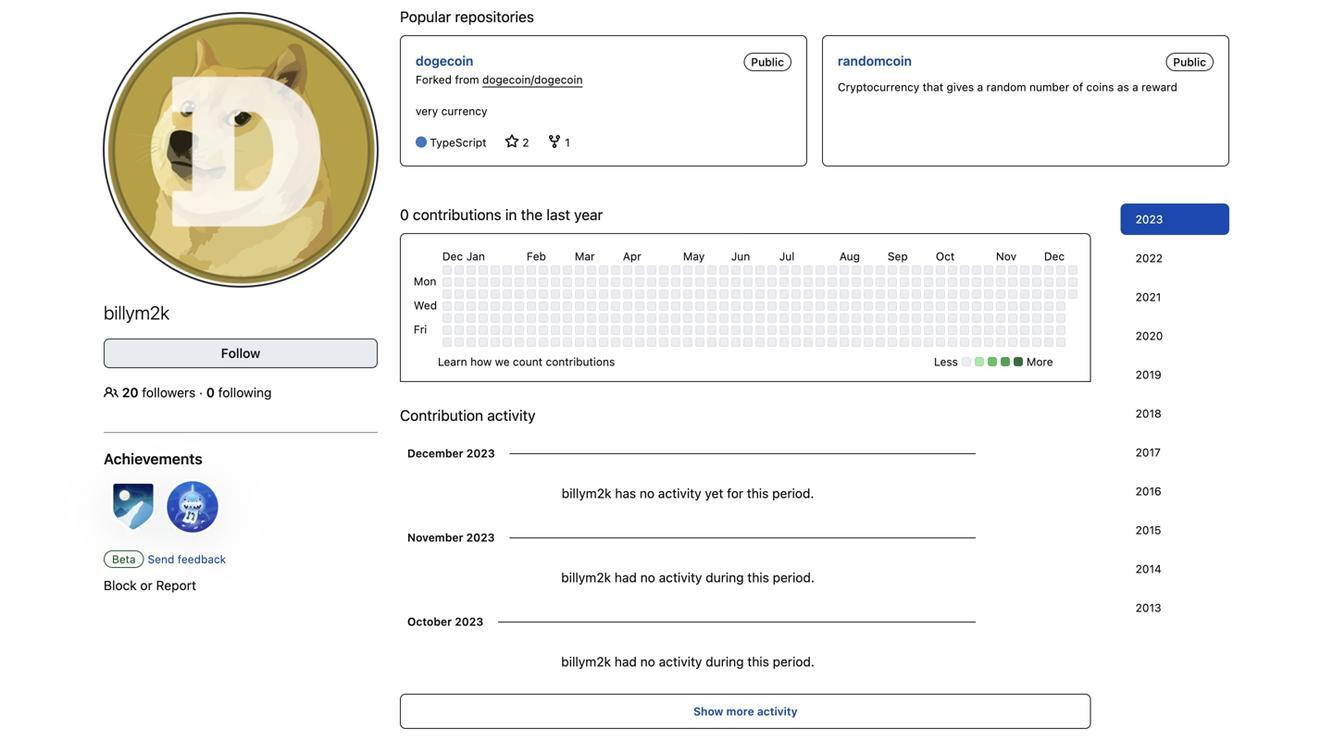 Task type: describe. For each thing, give the bounding box(es) containing it.
wed
[[414, 299, 437, 312]]

2016
[[1136, 485, 1162, 498]]

december 2023
[[407, 447, 495, 460]]

activity for december 2023
[[658, 486, 701, 501]]

people image
[[104, 386, 119, 400]]

yet
[[705, 486, 723, 501]]

number
[[1030, 80, 1070, 93]]

may
[[683, 250, 705, 263]]

october 2023
[[407, 616, 483, 628]]

mar
[[575, 250, 595, 263]]

stars image
[[504, 134, 519, 149]]

achievements
[[104, 450, 203, 468]]

following
[[218, 385, 272, 400]]

fork image
[[547, 134, 562, 149]]

2018 link
[[1121, 398, 1230, 429]]

send
[[148, 553, 174, 566]]

the
[[521, 206, 543, 223]]

0       contributions         in the last year
[[400, 206, 603, 223]]

this for october 2023
[[747, 654, 769, 670]]

period. for october 2023
[[773, 654, 815, 670]]

send feedback link
[[148, 553, 226, 566]]

period. for november 2023
[[773, 570, 815, 585]]

2019
[[1136, 368, 1162, 381]]

2023 for october 2023
[[455, 616, 483, 628]]

0 horizontal spatial 0
[[206, 385, 215, 400]]

forked
[[416, 73, 452, 86]]

2013 link
[[1121, 592, 1230, 624]]

0 vertical spatial 0
[[400, 206, 409, 223]]

show more activity button
[[400, 694, 1091, 729]]

2 link
[[504, 134, 529, 151]]

2017 link
[[1121, 437, 1230, 468]]

beta
[[112, 553, 136, 566]]

nov
[[996, 250, 1017, 263]]

achievement: pull shark image
[[163, 478, 222, 537]]

mon
[[414, 275, 436, 288]]

2022 link
[[1121, 242, 1230, 274]]

view billym2k's full-sized avatar image
[[104, 13, 378, 287]]

october
[[407, 616, 452, 628]]

2016 link
[[1121, 476, 1230, 507]]

repositories
[[455, 8, 534, 25]]

public for randomcoin
[[1173, 55, 1206, 68]]

2020 link
[[1121, 320, 1230, 352]]

currency
[[441, 104, 487, 117]]

gives
[[947, 80, 974, 93]]

1 vertical spatial contributions
[[546, 355, 615, 368]]

has
[[615, 486, 636, 501]]

coins
[[1086, 80, 1114, 93]]

contribution activity
[[400, 407, 536, 424]]

november 2023
[[407, 531, 495, 544]]

learn how we count contributions link
[[438, 355, 615, 368]]

random
[[987, 80, 1026, 93]]

Follow billym2k submit
[[104, 339, 378, 368]]

last
[[546, 206, 570, 223]]

2023 up 2022
[[1136, 213, 1163, 226]]

public for dogecoin
[[751, 55, 784, 68]]

billym2k for november 2023
[[561, 570, 611, 585]]

2017
[[1136, 446, 1161, 459]]

randomcoin
[[838, 53, 912, 68]]

december
[[407, 447, 463, 460]]

very currency
[[416, 104, 487, 117]]

feb
[[527, 250, 546, 263]]

grid containing dec
[[411, 245, 1080, 350]]

achievement: arctic code vault contributor image
[[104, 478, 163, 537]]

achievements link
[[104, 450, 203, 468]]

jan
[[466, 250, 485, 263]]

show more activity
[[694, 705, 798, 718]]

no for november 2023
[[640, 570, 655, 585]]

block or report button
[[104, 576, 196, 596]]

billym2k has no activity           yet for this period.
[[562, 486, 814, 501]]

dogecoin/dogecoin
[[482, 73, 583, 86]]

2014
[[1136, 563, 1162, 576]]

1 period. from the top
[[772, 486, 814, 501]]

fri
[[414, 323, 427, 336]]

1 link
[[547, 134, 570, 151]]

2015 link
[[1121, 515, 1230, 546]]

contribution
[[400, 407, 483, 424]]

november
[[407, 531, 463, 544]]

more
[[1027, 355, 1053, 368]]

2018
[[1136, 407, 1162, 420]]

forked from dogecoin/dogecoin
[[416, 73, 583, 86]]

jul
[[779, 250, 795, 263]]

dogecoin link
[[416, 53, 473, 68]]

this for november 2023
[[747, 570, 769, 585]]

2014 link
[[1121, 553, 1230, 585]]



Task type: vqa. For each thing, say whether or not it's contained in the screenshot.
'Codespaces' Link
no



Task type: locate. For each thing, give the bounding box(es) containing it.
2 public from the left
[[1173, 55, 1206, 68]]

cryptocurrency
[[838, 80, 920, 93]]

1 a from the left
[[977, 80, 983, 93]]

contributions
[[413, 206, 501, 223], [546, 355, 615, 368]]

during down for
[[706, 570, 744, 585]]

activity inside "button"
[[757, 705, 798, 718]]

this
[[747, 486, 769, 501], [747, 570, 769, 585], [747, 654, 769, 670]]

block
[[104, 578, 137, 593]]

20
[[122, 385, 139, 400]]

2021
[[1136, 291, 1161, 304]]

contributions up dec jan
[[413, 206, 501, 223]]

send feedback
[[148, 553, 226, 566]]

2023 for november 2023
[[466, 531, 495, 544]]

cryptocurrency that gives a random number of coins as a reward
[[838, 80, 1178, 93]]

2023 for december 2023
[[466, 447, 495, 460]]

during for october 2023
[[706, 654, 744, 670]]

of
[[1073, 80, 1083, 93]]

1 horizontal spatial contributions
[[546, 355, 615, 368]]

block or report
[[104, 578, 196, 593]]

during
[[706, 570, 744, 585], [706, 654, 744, 670]]

learn
[[438, 355, 467, 368]]

2022
[[1136, 252, 1163, 265]]

1 billym2k had no activity           during this period. from the top
[[561, 570, 815, 585]]

billym2k had no activity           during this period. for october 2023
[[561, 654, 815, 670]]

1 had from the top
[[615, 570, 637, 585]]

dec for dec jan
[[442, 250, 463, 263]]

0 vertical spatial during
[[706, 570, 744, 585]]

dogecoin
[[416, 53, 473, 68]]

2
[[519, 136, 529, 149]]

that
[[923, 80, 944, 93]]

2023 down contribution activity
[[466, 447, 495, 460]]

2 vertical spatial period.
[[773, 654, 815, 670]]

0 vertical spatial this
[[747, 486, 769, 501]]

1 horizontal spatial public
[[1173, 55, 1206, 68]]

2023 link
[[1121, 204, 1230, 235]]

2 during from the top
[[706, 654, 744, 670]]

dogecoin/dogecoin link
[[482, 73, 583, 86]]

1 vertical spatial period.
[[773, 570, 815, 585]]

billym2k had no activity           during this period. down "billym2k has no activity           yet for this period." on the bottom
[[561, 570, 815, 585]]

1
[[562, 136, 570, 149]]

grid
[[411, 245, 1080, 350]]

1 vertical spatial billym2k had no activity           during this period.
[[561, 654, 815, 670]]

0 vertical spatial had
[[615, 570, 637, 585]]

1 vertical spatial 0
[[206, 385, 215, 400]]

activity
[[487, 407, 536, 424], [658, 486, 701, 501], [659, 570, 702, 585], [659, 654, 702, 670], [757, 705, 798, 718]]

very
[[416, 104, 438, 117]]

show
[[694, 705, 723, 718]]

had
[[615, 570, 637, 585], [615, 654, 637, 670]]

20 followers
[[122, 385, 199, 400]]

learn how we count contributions
[[438, 355, 615, 368]]

1 horizontal spatial dec
[[1044, 250, 1065, 263]]

1 horizontal spatial a
[[1132, 80, 1139, 93]]

aug
[[840, 250, 860, 263]]

a
[[977, 80, 983, 93], [1132, 80, 1139, 93]]

activity up show
[[659, 654, 702, 670]]

no
[[640, 486, 655, 501], [640, 570, 655, 585], [640, 654, 655, 670]]

had for october 2023
[[615, 654, 637, 670]]

or
[[140, 578, 153, 593]]

·
[[199, 385, 203, 400]]

2013
[[1136, 602, 1162, 615]]

from
[[455, 73, 479, 86]]

2020
[[1136, 329, 1163, 342]]

dec left jan
[[442, 250, 463, 263]]

1 dec from the left
[[442, 250, 463, 263]]

a right as
[[1132, 80, 1139, 93]]

2023 right october
[[455, 616, 483, 628]]

1 vertical spatial had
[[615, 654, 637, 670]]

0 horizontal spatial a
[[977, 80, 983, 93]]

0 vertical spatial no
[[640, 486, 655, 501]]

0 vertical spatial contributions
[[413, 206, 501, 223]]

activity down we
[[487, 407, 536, 424]]

billym2k
[[104, 302, 170, 324], [562, 486, 612, 501], [561, 570, 611, 585], [561, 654, 611, 670]]

1 horizontal spatial 0
[[400, 206, 409, 223]]

as
[[1117, 80, 1129, 93]]

2 vertical spatial this
[[747, 654, 769, 670]]

a right gives
[[977, 80, 983, 93]]

jun
[[731, 250, 750, 263]]

report
[[156, 578, 196, 593]]

we
[[495, 355, 510, 368]]

activity for october 2023
[[659, 654, 702, 670]]

1 vertical spatial during
[[706, 654, 744, 670]]

during up more
[[706, 654, 744, 670]]

2019 link
[[1121, 359, 1230, 391]]

in
[[505, 206, 517, 223]]

2 dec from the left
[[1044, 250, 1065, 263]]

2 a from the left
[[1132, 80, 1139, 93]]

2023 right november
[[466, 531, 495, 544]]

year
[[574, 206, 603, 223]]

dec jan
[[442, 250, 485, 263]]

dec
[[442, 250, 463, 263], [1044, 250, 1065, 263]]

0 horizontal spatial public
[[751, 55, 784, 68]]

· 0 following
[[199, 385, 272, 400]]

less
[[934, 355, 958, 368]]

oct
[[936, 250, 955, 263]]

0 vertical spatial billym2k had no activity           during this period.
[[561, 570, 815, 585]]

feature release label: beta element
[[104, 551, 144, 568]]

during for november 2023
[[706, 570, 744, 585]]

0 horizontal spatial dec
[[442, 250, 463, 263]]

0 horizontal spatial contributions
[[413, 206, 501, 223]]

2 period. from the top
[[773, 570, 815, 585]]

0 vertical spatial period.
[[772, 486, 814, 501]]

billym2k had no activity           during this period. for november 2023
[[561, 570, 815, 585]]

billym2k had no activity           during this period.
[[561, 570, 815, 585], [561, 654, 815, 670]]

public
[[751, 55, 784, 68], [1173, 55, 1206, 68]]

activity right more
[[757, 705, 798, 718]]

activity left yet
[[658, 486, 701, 501]]

2023
[[1136, 213, 1163, 226], [466, 447, 495, 460], [466, 531, 495, 544], [455, 616, 483, 628]]

for
[[727, 486, 744, 501]]

billym2k for december 2023
[[562, 486, 612, 501]]

1 public from the left
[[751, 55, 784, 68]]

sep
[[888, 250, 908, 263]]

activity down "billym2k has no activity           yet for this period." on the bottom
[[659, 570, 702, 585]]

2021 link
[[1121, 281, 1230, 313]]

activity for november 2023
[[659, 570, 702, 585]]

1 during from the top
[[706, 570, 744, 585]]

apr
[[623, 250, 641, 263]]

2 billym2k had no activity           during this period. from the top
[[561, 654, 815, 670]]

count
[[513, 355, 543, 368]]

2 vertical spatial no
[[640, 654, 655, 670]]

had for november 2023
[[615, 570, 637, 585]]

2 had from the top
[[615, 654, 637, 670]]

period.
[[772, 486, 814, 501], [773, 570, 815, 585], [773, 654, 815, 670]]

typescript
[[430, 136, 487, 149]]

feedback
[[178, 553, 226, 566]]

popular
[[400, 8, 451, 25]]

2015
[[1136, 524, 1161, 537]]

how
[[470, 355, 492, 368]]

randomcoin link
[[838, 53, 912, 68]]

more
[[726, 705, 754, 718]]

dec right nov on the right of page
[[1044, 250, 1065, 263]]

0
[[400, 206, 409, 223], [206, 385, 215, 400]]

1 vertical spatial this
[[747, 570, 769, 585]]

3 period. from the top
[[773, 654, 815, 670]]

1 vertical spatial no
[[640, 570, 655, 585]]

billym2k for october 2023
[[561, 654, 611, 670]]

billym2k had no activity           during this period. up show
[[561, 654, 815, 670]]

no for october 2023
[[640, 654, 655, 670]]

reward
[[1142, 80, 1178, 93]]

contributions right the count
[[546, 355, 615, 368]]

no for december 2023
[[640, 486, 655, 501]]

dec for dec
[[1044, 250, 1065, 263]]

cell
[[442, 266, 452, 275], [454, 266, 464, 275], [466, 266, 476, 275], [479, 266, 488, 275], [491, 266, 500, 275], [503, 266, 512, 275], [515, 266, 524, 275], [527, 266, 536, 275], [539, 266, 548, 275], [551, 266, 560, 275], [563, 266, 572, 275], [575, 266, 584, 275], [587, 266, 596, 275], [599, 266, 608, 275], [611, 266, 620, 275], [623, 266, 632, 275], [635, 266, 644, 275], [647, 266, 656, 275], [659, 266, 668, 275], [671, 266, 680, 275], [683, 266, 692, 275], [695, 266, 704, 275], [707, 266, 716, 275], [719, 266, 728, 275], [731, 266, 741, 275], [743, 266, 753, 275], [755, 266, 765, 275], [767, 266, 777, 275], [779, 266, 789, 275], [791, 266, 801, 275], [803, 266, 813, 275], [816, 266, 825, 275], [828, 266, 837, 275], [840, 266, 849, 275], [852, 266, 861, 275], [864, 266, 873, 275], [876, 266, 885, 275], [888, 266, 897, 275], [900, 266, 909, 275], [912, 266, 921, 275], [924, 266, 933, 275], [936, 266, 945, 275], [948, 266, 957, 275], [960, 266, 969, 275], [972, 266, 981, 275], [984, 266, 993, 275], [996, 266, 1005, 275], [1008, 266, 1017, 275], [1020, 266, 1029, 275], [1032, 266, 1041, 275], [1044, 266, 1053, 275], [1056, 266, 1066, 275], [1068, 266, 1078, 275], [442, 278, 452, 287], [454, 278, 464, 287], [466, 278, 476, 287], [479, 278, 488, 287], [491, 278, 500, 287], [503, 278, 512, 287], [515, 278, 524, 287], [527, 278, 536, 287], [539, 278, 548, 287], [551, 278, 560, 287], [563, 278, 572, 287], [575, 278, 584, 287], [587, 278, 596, 287], [599, 278, 608, 287], [611, 278, 620, 287], [623, 278, 632, 287], [635, 278, 644, 287], [647, 278, 656, 287], [659, 278, 668, 287], [671, 278, 680, 287], [683, 278, 692, 287], [695, 278, 704, 287], [707, 278, 716, 287], [719, 278, 728, 287], [731, 278, 741, 287], [743, 278, 753, 287], [755, 278, 765, 287], [767, 278, 777, 287], [779, 278, 789, 287], [791, 278, 801, 287], [803, 278, 813, 287], [816, 278, 825, 287], [828, 278, 837, 287], [840, 278, 849, 287], [852, 278, 861, 287], [864, 278, 873, 287], [876, 278, 885, 287], [888, 278, 897, 287], [900, 278, 909, 287], [912, 278, 921, 287], [924, 278, 933, 287], [936, 278, 945, 287], [948, 278, 957, 287], [960, 278, 969, 287], [972, 278, 981, 287], [984, 278, 993, 287], [996, 278, 1005, 287], [1008, 278, 1017, 287], [1020, 278, 1029, 287], [1032, 278, 1041, 287], [1044, 278, 1053, 287], [1056, 278, 1066, 287], [1068, 278, 1078, 287], [442, 290, 452, 299], [454, 290, 464, 299], [466, 290, 476, 299], [479, 290, 488, 299], [491, 290, 500, 299], [503, 290, 512, 299], [515, 290, 524, 299], [527, 290, 536, 299], [539, 290, 548, 299], [551, 290, 560, 299], [563, 290, 572, 299], [575, 290, 584, 299], [587, 290, 596, 299], [599, 290, 608, 299], [611, 290, 620, 299], [623, 290, 632, 299], [635, 290, 644, 299], [647, 290, 656, 299], [659, 290, 668, 299], [671, 290, 680, 299], [683, 290, 692, 299], [695, 290, 704, 299], [707, 290, 716, 299], [719, 290, 728, 299], [731, 290, 741, 299], [743, 290, 753, 299], [755, 290, 765, 299], [767, 290, 777, 299], [779, 290, 789, 299], [791, 290, 801, 299], [803, 290, 813, 299], [816, 290, 825, 299], [828, 290, 837, 299], [840, 290, 849, 299], [852, 290, 861, 299], [864, 290, 873, 299], [876, 290, 885, 299], [888, 290, 897, 299], [900, 290, 909, 299], [912, 290, 921, 299], [924, 290, 933, 299], [936, 290, 945, 299], [948, 290, 957, 299], [960, 290, 969, 299], [972, 290, 981, 299], [984, 290, 993, 299], [996, 290, 1005, 299], [1008, 290, 1017, 299], [1020, 290, 1029, 299], [1032, 290, 1041, 299], [1044, 290, 1053, 299], [1056, 290, 1066, 299], [1068, 290, 1078, 299], [442, 302, 452, 311], [454, 302, 464, 311], [466, 302, 476, 311], [479, 302, 488, 311], [491, 302, 500, 311], [503, 302, 512, 311], [515, 302, 524, 311], [527, 302, 536, 311], [539, 302, 548, 311], [551, 302, 560, 311], [563, 302, 572, 311], [575, 302, 584, 311], [587, 302, 596, 311], [599, 302, 608, 311], [611, 302, 620, 311], [623, 302, 632, 311], [635, 302, 644, 311], [647, 302, 656, 311], [659, 302, 668, 311], [671, 302, 680, 311], [683, 302, 692, 311], [695, 302, 704, 311], [707, 302, 716, 311], [719, 302, 728, 311], [731, 302, 741, 311], [743, 302, 753, 311], [755, 302, 765, 311], [767, 302, 777, 311], [779, 302, 789, 311], [791, 302, 801, 311], [803, 302, 813, 311], [816, 302, 825, 311], [828, 302, 837, 311], [840, 302, 849, 311], [852, 302, 861, 311], [864, 302, 873, 311], [876, 302, 885, 311], [888, 302, 897, 311], [900, 302, 909, 311], [912, 302, 921, 311], [924, 302, 933, 311], [936, 302, 945, 311], [948, 302, 957, 311], [960, 302, 969, 311], [972, 302, 981, 311], [984, 302, 993, 311], [996, 302, 1005, 311], [1008, 302, 1017, 311], [1020, 302, 1029, 311], [1032, 302, 1041, 311], [1044, 302, 1053, 311], [1056, 302, 1066, 311], [442, 314, 452, 323], [454, 314, 464, 323], [466, 314, 476, 323], [479, 314, 488, 323], [491, 314, 500, 323], [503, 314, 512, 323], [515, 314, 524, 323], [527, 314, 536, 323], [539, 314, 548, 323], [551, 314, 560, 323], [563, 314, 572, 323], [575, 314, 584, 323], [587, 314, 596, 323], [599, 314, 608, 323], [611, 314, 620, 323], [623, 314, 632, 323], [635, 314, 644, 323], [647, 314, 656, 323], [659, 314, 668, 323], [671, 314, 680, 323], [683, 314, 692, 323], [695, 314, 704, 323], [707, 314, 716, 323], [719, 314, 728, 323], [731, 314, 741, 323], [743, 314, 753, 323], [755, 314, 765, 323], [767, 314, 777, 323], [779, 314, 789, 323], [791, 314, 801, 323], [803, 314, 813, 323], [816, 314, 825, 323], [828, 314, 837, 323], [840, 314, 849, 323], [852, 314, 861, 323], [864, 314, 873, 323], [876, 314, 885, 323], [888, 314, 897, 323], [900, 314, 909, 323], [912, 314, 921, 323], [924, 314, 933, 323], [936, 314, 945, 323], [948, 314, 957, 323], [960, 314, 969, 323], [972, 314, 981, 323], [984, 314, 993, 323], [996, 314, 1005, 323], [1008, 314, 1017, 323], [1020, 314, 1029, 323], [1032, 314, 1041, 323], [1044, 314, 1053, 323], [1056, 314, 1066, 323], [442, 326, 452, 335], [454, 326, 464, 335], [466, 326, 476, 335], [479, 326, 488, 335], [491, 326, 500, 335], [503, 326, 512, 335], [515, 326, 524, 335], [527, 326, 536, 335], [539, 326, 548, 335], [551, 326, 560, 335], [563, 326, 572, 335], [575, 326, 584, 335], [587, 326, 596, 335], [599, 326, 608, 335], [611, 326, 620, 335], [623, 326, 632, 335], [635, 326, 644, 335], [647, 326, 656, 335], [659, 326, 668, 335], [671, 326, 680, 335], [683, 326, 692, 335], [695, 326, 704, 335], [707, 326, 716, 335], [719, 326, 728, 335], [731, 326, 741, 335], [743, 326, 753, 335], [755, 326, 765, 335], [767, 326, 777, 335], [779, 326, 789, 335], [791, 326, 801, 335], [803, 326, 813, 335], [816, 326, 825, 335], [828, 326, 837, 335], [840, 326, 849, 335], [852, 326, 861, 335], [864, 326, 873, 335], [876, 326, 885, 335], [888, 326, 897, 335], [900, 326, 909, 335], [912, 326, 921, 335], [924, 326, 933, 335], [936, 326, 945, 335], [948, 326, 957, 335], [960, 326, 969, 335], [972, 326, 981, 335], [984, 326, 993, 335], [996, 326, 1005, 335], [1008, 326, 1017, 335], [1020, 326, 1029, 335], [1032, 326, 1041, 335], [1044, 326, 1053, 335], [1056, 326, 1066, 335], [442, 338, 452, 347], [454, 338, 464, 347], [466, 338, 476, 347], [479, 338, 488, 347], [491, 338, 500, 347], [503, 338, 512, 347], [515, 338, 524, 347], [527, 338, 536, 347], [539, 338, 548, 347], [551, 338, 560, 347], [563, 338, 572, 347], [575, 338, 584, 347], [587, 338, 596, 347], [599, 338, 608, 347], [611, 338, 620, 347], [623, 338, 632, 347], [635, 338, 644, 347], [647, 338, 656, 347], [659, 338, 668, 347], [671, 338, 680, 347], [683, 338, 692, 347], [695, 338, 704, 347], [707, 338, 716, 347], [719, 338, 728, 347], [731, 338, 741, 347], [743, 338, 753, 347], [755, 338, 765, 347], [767, 338, 777, 347], [779, 338, 789, 347], [791, 338, 801, 347], [803, 338, 813, 347], [816, 338, 825, 347], [828, 338, 837, 347], [840, 338, 849, 347], [852, 338, 861, 347], [864, 338, 873, 347], [876, 338, 885, 347], [888, 338, 897, 347], [900, 338, 909, 347], [912, 338, 921, 347], [924, 338, 933, 347], [936, 338, 945, 347], [948, 338, 957, 347], [960, 338, 969, 347], [972, 338, 981, 347], [984, 338, 993, 347], [996, 338, 1005, 347], [1008, 338, 1017, 347], [1020, 338, 1029, 347], [1032, 338, 1041, 347], [1044, 338, 1053, 347], [1056, 338, 1066, 347]]



